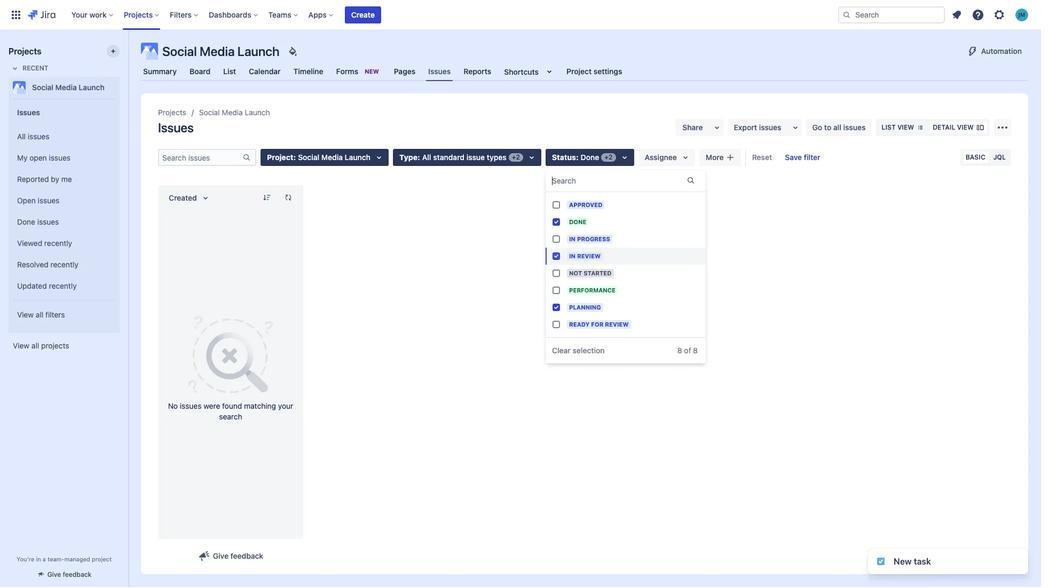 Task type: locate. For each thing, give the bounding box(es) containing it.
social media launch up the list link
[[162, 44, 280, 59]]

0 horizontal spatial +2
[[512, 153, 520, 161]]

help image
[[972, 8, 985, 21]]

all right type
[[422, 153, 431, 162]]

view all projects link
[[9, 337, 120, 356]]

social media launch link
[[9, 77, 115, 98], [199, 106, 270, 119]]

new task button
[[869, 549, 1029, 575]]

issues right pages
[[429, 67, 451, 76]]

2 vertical spatial social media launch
[[199, 108, 270, 117]]

social media launch down recent
[[32, 83, 105, 92]]

in left review
[[569, 253, 576, 260]]

all for projects
[[31, 341, 39, 350]]

0 horizontal spatial social media launch link
[[9, 77, 115, 98]]

found
[[222, 401, 242, 411]]

summary
[[143, 67, 177, 76]]

create
[[351, 10, 375, 19]]

issues down all issues link
[[49, 153, 71, 162]]

1 vertical spatial recently
[[51, 260, 78, 269]]

recently for viewed recently
[[44, 239, 72, 248]]

0 horizontal spatial feedback
[[63, 571, 92, 579]]

+2
[[512, 153, 520, 161], [605, 153, 613, 161]]

refresh image
[[284, 193, 293, 202]]

pages
[[394, 67, 416, 76]]

reports
[[464, 67, 492, 76]]

1 horizontal spatial social media launch link
[[199, 106, 270, 119]]

project for project settings
[[567, 67, 592, 76]]

export issues
[[734, 123, 782, 132]]

2 horizontal spatial projects
[[158, 108, 186, 117]]

standard
[[433, 153, 465, 162]]

project left settings at the right of the page
[[567, 67, 592, 76]]

issues up all issues
[[17, 108, 40, 117]]

2 vertical spatial recently
[[49, 281, 77, 290]]

0 vertical spatial give feedback
[[213, 552, 263, 561]]

updated recently
[[17, 281, 77, 290]]

calendar
[[249, 67, 281, 76]]

issues up open
[[28, 132, 49, 141]]

view for view all filters
[[17, 310, 34, 319]]

0 horizontal spatial :
[[294, 153, 296, 162]]

create project image
[[109, 47, 118, 56]]

view for detail view
[[958, 123, 974, 131]]

recently down viewed recently link
[[51, 260, 78, 269]]

2 vertical spatial issues
[[158, 120, 194, 135]]

recent
[[22, 64, 48, 72]]

issues down reported by me
[[38, 196, 59, 205]]

jira image
[[28, 8, 55, 21], [28, 8, 55, 21]]

issues right no
[[180, 401, 202, 411]]

1 8 from the left
[[678, 346, 682, 355]]

all issues
[[17, 132, 49, 141]]

issues for all issues
[[28, 132, 49, 141]]

in progress
[[569, 236, 611, 243]]

8
[[678, 346, 682, 355], [693, 346, 698, 355]]

team-
[[48, 556, 64, 563]]

:
[[294, 153, 296, 162], [418, 153, 420, 162], [576, 153, 579, 162]]

selection
[[573, 346, 605, 355]]

1 view from the left
[[898, 123, 915, 131]]

1 vertical spatial project
[[267, 153, 294, 162]]

2 horizontal spatial issues
[[429, 67, 451, 76]]

0 vertical spatial in
[[569, 236, 576, 243]]

1 vertical spatial issues
[[17, 108, 40, 117]]

work
[[89, 10, 107, 19]]

no issues were found matching your search
[[168, 401, 293, 421]]

issues for no issues were found matching your search
[[180, 401, 202, 411]]

0 horizontal spatial view
[[898, 123, 915, 131]]

1 horizontal spatial issues
[[158, 120, 194, 135]]

done down open
[[17, 217, 35, 226]]

sidebar navigation image
[[116, 43, 140, 64]]

detail
[[933, 123, 956, 131]]

issues
[[429, 67, 451, 76], [17, 108, 40, 117], [158, 120, 194, 135]]

0 horizontal spatial issues
[[17, 108, 40, 117]]

banner containing your work
[[0, 0, 1042, 30]]

done for done issues
[[17, 217, 35, 226]]

open share dialog image
[[711, 121, 724, 134]]

type : all standard issue types +2
[[400, 153, 520, 162]]

apps
[[309, 10, 327, 19]]

status : done +2
[[552, 153, 613, 162]]

1 vertical spatial social media launch
[[32, 83, 105, 92]]

social media launch link down the list link
[[199, 106, 270, 119]]

2 group from the top
[[13, 123, 115, 300]]

projects
[[124, 10, 153, 19], [9, 46, 41, 56], [158, 108, 186, 117]]

new inside button
[[894, 557, 912, 567]]

1 horizontal spatial give feedback
[[213, 552, 263, 561]]

+2 inside status : done +2
[[605, 153, 613, 161]]

all right to
[[834, 123, 842, 132]]

2 : from the left
[[418, 153, 420, 162]]

group containing issues
[[13, 98, 115, 332]]

issues inside button
[[759, 123, 782, 132]]

teams button
[[265, 6, 302, 23]]

1 horizontal spatial feedback
[[231, 552, 263, 561]]

reported by me link
[[13, 169, 115, 190]]

project
[[92, 556, 112, 563]]

2 vertical spatial all
[[31, 341, 39, 350]]

1 : from the left
[[294, 153, 296, 162]]

2 in from the top
[[569, 253, 576, 260]]

task
[[914, 557, 932, 567]]

projects up recent
[[9, 46, 41, 56]]

1 +2 from the left
[[512, 153, 520, 161]]

recently inside viewed recently link
[[44, 239, 72, 248]]

banner
[[0, 0, 1042, 30]]

view left projects
[[13, 341, 29, 350]]

project for project : social media launch
[[267, 153, 294, 162]]

reset button
[[746, 149, 779, 166]]

1 in from the top
[[569, 236, 576, 243]]

8 left of
[[678, 346, 682, 355]]

8 right of
[[693, 346, 698, 355]]

list right go to all issues on the top right
[[882, 123, 896, 131]]

clear
[[552, 346, 571, 355]]

recently inside updated recently link
[[49, 281, 77, 290]]

view
[[898, 123, 915, 131], [958, 123, 974, 131]]

0 vertical spatial social media launch link
[[9, 77, 115, 98]]

1 horizontal spatial projects
[[124, 10, 153, 19]]

issues right export
[[759, 123, 782, 132]]

1 vertical spatial social media launch link
[[199, 106, 270, 119]]

1 vertical spatial view
[[13, 341, 29, 350]]

you're in a team-managed project
[[17, 556, 112, 563]]

all inside group
[[17, 132, 26, 141]]

0 vertical spatial new
[[365, 68, 379, 75]]

reported by me
[[17, 174, 72, 184]]

open export issues dropdown image
[[789, 121, 802, 134]]

project up refresh icon at the left top of page
[[267, 153, 294, 162]]

your work
[[71, 10, 107, 19]]

recently
[[44, 239, 72, 248], [51, 260, 78, 269], [49, 281, 77, 290]]

0 horizontal spatial 8
[[678, 346, 682, 355]]

projects for projects dropdown button
[[124, 10, 153, 19]]

0 vertical spatial recently
[[44, 239, 72, 248]]

notifications image
[[951, 8, 964, 21]]

1 vertical spatial give feedback
[[47, 571, 92, 579]]

issues inside "link"
[[38, 196, 59, 205]]

your
[[278, 401, 293, 411]]

export
[[734, 123, 758, 132]]

1 horizontal spatial +2
[[605, 153, 613, 161]]

new
[[365, 68, 379, 75], [894, 557, 912, 567]]

issues for projects link
[[158, 120, 194, 135]]

2 horizontal spatial :
[[576, 153, 579, 162]]

1 horizontal spatial new
[[894, 557, 912, 567]]

tab list
[[135, 62, 1035, 81]]

recently for resolved recently
[[51, 260, 78, 269]]

review
[[605, 321, 629, 328]]

+2 right types
[[512, 153, 520, 161]]

view right detail
[[958, 123, 974, 131]]

issues down projects link
[[158, 120, 194, 135]]

project settings
[[567, 67, 623, 76]]

group containing all issues
[[13, 123, 115, 300]]

1 horizontal spatial 8
[[693, 346, 698, 355]]

filters
[[45, 310, 65, 319]]

1 vertical spatial all
[[422, 153, 431, 162]]

go to all issues link
[[806, 119, 873, 136]]

view down the updated
[[17, 310, 34, 319]]

viewed recently
[[17, 239, 72, 248]]

my
[[17, 153, 28, 162]]

a
[[43, 556, 46, 563]]

list right board
[[223, 67, 236, 76]]

you're
[[17, 556, 34, 563]]

primary element
[[6, 0, 839, 30]]

import and bulk change issues image
[[997, 121, 1010, 134]]

Search issues text field
[[159, 150, 243, 165]]

1 horizontal spatial give
[[213, 552, 229, 561]]

filters button
[[167, 6, 202, 23]]

1 horizontal spatial give feedback button
[[192, 548, 270, 565]]

more button
[[700, 149, 741, 166]]

all up my
[[17, 132, 26, 141]]

done
[[581, 153, 600, 162], [17, 217, 35, 226], [569, 218, 587, 225]]

0 horizontal spatial new
[[365, 68, 379, 75]]

project settings link
[[565, 62, 625, 81]]

social media launch down the list link
[[199, 108, 270, 117]]

1 horizontal spatial project
[[567, 67, 592, 76]]

not
[[569, 270, 582, 277]]

view left detail
[[898, 123, 915, 131]]

0 vertical spatial feedback
[[231, 552, 263, 561]]

list for list view
[[882, 123, 896, 131]]

create button
[[345, 6, 381, 23]]

0 horizontal spatial project
[[267, 153, 294, 162]]

all issues link
[[13, 126, 115, 147]]

new right forms
[[365, 68, 379, 75]]

your profile and settings image
[[1016, 8, 1029, 21]]

summary link
[[141, 62, 179, 81]]

1 vertical spatial in
[[569, 253, 576, 260]]

+2 right 'status'
[[605, 153, 613, 161]]

1 horizontal spatial :
[[418, 153, 420, 162]]

launch down calendar link at the left top of the page
[[245, 108, 270, 117]]

1 vertical spatial feedback
[[63, 571, 92, 579]]

view for view all projects
[[13, 341, 29, 350]]

automation
[[982, 46, 1022, 56]]

0 horizontal spatial projects
[[9, 46, 41, 56]]

1 vertical spatial give
[[47, 571, 61, 579]]

0 horizontal spatial list
[[223, 67, 236, 76]]

projects down summary "link"
[[158, 108, 186, 117]]

all left projects
[[31, 341, 39, 350]]

0 vertical spatial view
[[17, 310, 34, 319]]

updated
[[17, 281, 47, 290]]

new for new task
[[894, 557, 912, 567]]

recently down resolved recently link at left
[[49, 281, 77, 290]]

0 vertical spatial list
[[223, 67, 236, 76]]

share
[[683, 123, 703, 132]]

1 group from the top
[[13, 98, 115, 332]]

0 vertical spatial projects
[[124, 10, 153, 19]]

issues up the 'viewed recently'
[[37, 217, 59, 226]]

view all projects
[[13, 341, 69, 350]]

done down approved
[[569, 218, 587, 225]]

projects right 'work'
[[124, 10, 153, 19]]

in
[[569, 236, 576, 243], [569, 253, 576, 260]]

in review
[[569, 253, 601, 260]]

social media launch link down recent
[[9, 77, 115, 98]]

2 vertical spatial projects
[[158, 108, 186, 117]]

basic
[[966, 153, 986, 161]]

group
[[13, 98, 115, 332], [13, 123, 115, 300]]

list inside the list link
[[223, 67, 236, 76]]

in
[[36, 556, 41, 563]]

view inside group
[[17, 310, 34, 319]]

all left the filters
[[36, 310, 43, 319]]

issues inside no issues were found matching your search
[[180, 401, 202, 411]]

in up in review
[[569, 236, 576, 243]]

shortcuts
[[504, 67, 539, 76]]

reset
[[753, 153, 773, 162]]

0 horizontal spatial all
[[17, 132, 26, 141]]

updated recently link
[[13, 276, 115, 297]]

settings
[[594, 67, 623, 76]]

in for in progress
[[569, 236, 576, 243]]

done for done
[[569, 218, 587, 225]]

3 : from the left
[[576, 153, 579, 162]]

0 horizontal spatial give feedback
[[47, 571, 92, 579]]

1 horizontal spatial list
[[882, 123, 896, 131]]

your
[[71, 10, 88, 19]]

order by image
[[199, 192, 212, 205]]

1 horizontal spatial view
[[958, 123, 974, 131]]

2 +2 from the left
[[605, 153, 613, 161]]

1 vertical spatial new
[[894, 557, 912, 567]]

1 vertical spatial give feedback button
[[30, 566, 98, 584]]

recently down done issues link
[[44, 239, 72, 248]]

projects
[[41, 341, 69, 350]]

list
[[223, 67, 236, 76], [882, 123, 896, 131]]

1 vertical spatial all
[[36, 310, 43, 319]]

assignee
[[645, 153, 677, 162]]

your work button
[[68, 6, 117, 23]]

save filter
[[785, 153, 821, 162]]

0 vertical spatial project
[[567, 67, 592, 76]]

0 vertical spatial all
[[17, 132, 26, 141]]

recently inside resolved recently link
[[51, 260, 78, 269]]

1 vertical spatial list
[[882, 123, 896, 131]]

2 view from the left
[[958, 123, 974, 131]]

tab list containing issues
[[135, 62, 1035, 81]]

projects inside projects dropdown button
[[124, 10, 153, 19]]

ready for review
[[569, 321, 629, 328]]

give feedback
[[213, 552, 263, 561], [47, 571, 92, 579]]

new left task
[[894, 557, 912, 567]]

issues for the topmost the social media launch link
[[17, 108, 40, 117]]



Task type: describe. For each thing, give the bounding box(es) containing it.
search image
[[843, 10, 851, 19]]

launch left add to starred icon
[[79, 83, 105, 92]]

0 vertical spatial give
[[213, 552, 229, 561]]

list for list
[[223, 67, 236, 76]]

addicon image
[[726, 153, 735, 162]]

issues for open issues
[[38, 196, 59, 205]]

0 vertical spatial issues
[[429, 67, 451, 76]]

open issues
[[17, 196, 59, 205]]

managed
[[64, 556, 90, 563]]

new task
[[894, 557, 932, 567]]

recently for updated recently
[[49, 281, 77, 290]]

no
[[168, 401, 178, 411]]

planning
[[569, 304, 601, 311]]

launch left type
[[345, 153, 371, 162]]

to
[[825, 123, 832, 132]]

filters
[[170, 10, 192, 19]]

timeline link
[[291, 62, 326, 81]]

teams
[[269, 10, 291, 19]]

by
[[51, 174, 59, 184]]

0 horizontal spatial give
[[47, 571, 61, 579]]

resolved recently link
[[13, 254, 115, 276]]

reports link
[[462, 62, 494, 81]]

progress
[[577, 236, 611, 243]]

projects link
[[158, 106, 186, 119]]

apps button
[[305, 6, 338, 23]]

save filter button
[[779, 149, 827, 166]]

open
[[17, 196, 36, 205]]

were
[[204, 401, 220, 411]]

pages link
[[392, 62, 418, 81]]

give feedback for topmost give feedback button
[[213, 552, 263, 561]]

projects for projects link
[[158, 108, 186, 117]]

viewed recently link
[[13, 233, 115, 254]]

view for list view
[[898, 123, 915, 131]]

status
[[552, 153, 576, 162]]

clear selection button
[[546, 342, 611, 360]]

dashboards
[[209, 10, 251, 19]]

list link
[[221, 62, 238, 81]]

: for type
[[418, 153, 420, 162]]

all for filters
[[36, 310, 43, 319]]

Search field
[[839, 6, 946, 23]]

settings image
[[994, 8, 1006, 21]]

go to all issues
[[813, 123, 866, 132]]

0 vertical spatial all
[[834, 123, 842, 132]]

board
[[190, 67, 211, 76]]

detail view
[[933, 123, 974, 131]]

in for in review
[[569, 253, 576, 260]]

0 vertical spatial give feedback button
[[192, 548, 270, 565]]

jql
[[994, 153, 1006, 161]]

set background color image
[[286, 45, 299, 58]]

save
[[785, 153, 802, 162]]

open issues link
[[13, 190, 115, 212]]

matching
[[244, 401, 276, 411]]

go
[[813, 123, 823, 132]]

task icon image
[[877, 558, 886, 566]]

1 horizontal spatial all
[[422, 153, 431, 162]]

my open issues
[[17, 153, 71, 162]]

issues right to
[[844, 123, 866, 132]]

list view
[[882, 123, 915, 131]]

add to starred image
[[116, 81, 129, 94]]

viewed
[[17, 239, 42, 248]]

share button
[[676, 119, 724, 136]]

for
[[592, 321, 604, 328]]

: for status
[[576, 153, 579, 162]]

open
[[30, 153, 47, 162]]

done right 'status'
[[581, 153, 600, 162]]

new for new
[[365, 68, 379, 75]]

of
[[684, 346, 691, 355]]

more
[[706, 153, 724, 162]]

issue
[[467, 153, 485, 162]]

+2 inside type : all standard issue types +2
[[512, 153, 520, 161]]

review
[[577, 253, 601, 260]]

issues for export issues
[[759, 123, 782, 132]]

board link
[[187, 62, 213, 81]]

sort descending image
[[263, 193, 271, 202]]

project : social media launch
[[267, 153, 371, 162]]

clear selection
[[552, 346, 605, 355]]

projects button
[[121, 6, 164, 23]]

2 8 from the left
[[693, 346, 698, 355]]

assignee button
[[639, 149, 695, 166]]

done issues link
[[13, 212, 115, 233]]

type
[[400, 153, 418, 162]]

0 horizontal spatial give feedback button
[[30, 566, 98, 584]]

collapse recent projects image
[[9, 62, 21, 75]]

issues for done issues
[[37, 217, 59, 226]]

launch up calendar
[[238, 44, 280, 59]]

search
[[219, 412, 242, 421]]

calendar link
[[247, 62, 283, 81]]

timeline
[[294, 67, 323, 76]]

created
[[169, 193, 197, 202]]

view all filters link
[[13, 304, 115, 326]]

0 vertical spatial social media launch
[[162, 44, 280, 59]]

appswitcher icon image
[[10, 8, 22, 21]]

: for project
[[294, 153, 296, 162]]

approved
[[569, 201, 603, 208]]

1 vertical spatial projects
[[9, 46, 41, 56]]

started
[[584, 270, 612, 277]]

done issues
[[17, 217, 59, 226]]

give feedback for the leftmost give feedback button
[[47, 571, 92, 579]]

automation image
[[967, 45, 980, 58]]



Task type: vqa. For each thing, say whether or not it's contained in the screenshot.
Refresh icon
yes



